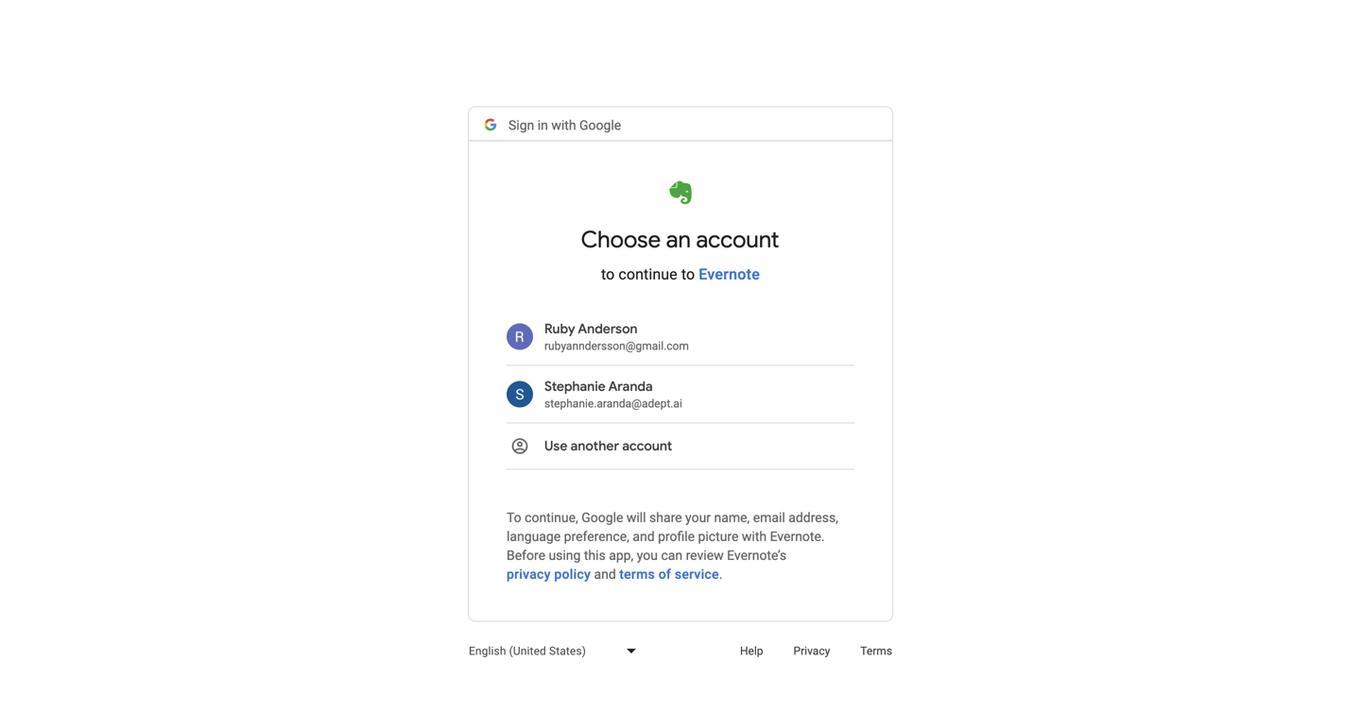 Task type: vqa. For each thing, say whether or not it's contained in the screenshot.
Wix'S
no



Task type: locate. For each thing, give the bounding box(es) containing it.
with
[[552, 118, 576, 133], [742, 529, 767, 545]]

sign
[[509, 118, 534, 133]]

account
[[696, 226, 779, 255], [622, 438, 672, 455]]

with right in
[[552, 118, 576, 133]]

use
[[545, 438, 568, 455]]

evernote button
[[696, 266, 763, 284]]

privacy
[[794, 645, 830, 659]]

evernote.
[[770, 529, 825, 545]]

progress bar
[[236, 107, 893, 115]]

rubyanndersson@gmail.com
[[545, 340, 689, 353]]

to continue, google will share your name, email address, language preference, and profile picture with evernote. before using this app, you can review evernote's privacy policy and terms of service .
[[507, 511, 839, 583]]

use another account
[[545, 438, 672, 455]]

1 vertical spatial with
[[742, 529, 767, 545]]

choose an account
[[581, 226, 779, 255]]

1 vertical spatial google
[[582, 511, 623, 526]]

app,
[[609, 548, 634, 564]]

0 horizontal spatial account
[[622, 438, 672, 455]]

use another account link
[[469, 424, 893, 469]]

1 horizontal spatial account
[[696, 226, 779, 255]]

None field
[[454, 629, 643, 675]]

and up the you
[[633, 529, 655, 545]]

continue
[[619, 266, 678, 284]]

to
[[601, 266, 615, 284], [682, 266, 695, 284]]

google
[[580, 118, 621, 133], [582, 511, 623, 526]]

0 vertical spatial google
[[580, 118, 621, 133]]

this
[[584, 548, 606, 564]]

0 horizontal spatial with
[[552, 118, 576, 133]]

before
[[507, 548, 546, 564]]

0 vertical spatial account
[[696, 226, 779, 255]]

terms
[[861, 645, 893, 659]]

account up evernote
[[696, 226, 779, 255]]

review
[[686, 548, 724, 564]]

help
[[740, 645, 763, 659]]

1 horizontal spatial and
[[633, 529, 655, 545]]

aranda
[[608, 379, 653, 396]]

address,
[[789, 511, 839, 526]]

evernote's
[[727, 548, 787, 564]]

0 horizontal spatial to
[[601, 266, 615, 284]]

to down choose
[[601, 266, 615, 284]]

to down choose an account
[[682, 266, 695, 284]]

1 horizontal spatial with
[[742, 529, 767, 545]]

google up preference,
[[582, 511, 623, 526]]

with up evernote's at the right bottom of page
[[742, 529, 767, 545]]

google right in
[[580, 118, 621, 133]]

1 horizontal spatial to
[[682, 266, 695, 284]]

1 vertical spatial and
[[594, 567, 616, 583]]

1 vertical spatial account
[[622, 438, 672, 455]]

preference,
[[564, 529, 630, 545]]

account right another
[[622, 438, 672, 455]]

service
[[675, 567, 719, 583]]

stephanie
[[545, 379, 606, 396]]

and
[[633, 529, 655, 545], [594, 567, 616, 583]]

and down this
[[594, 567, 616, 583]]



Task type: describe. For each thing, give the bounding box(es) containing it.
another
[[571, 438, 619, 455]]

policy
[[554, 567, 591, 583]]

terms link
[[846, 629, 908, 675]]

2 to from the left
[[682, 266, 695, 284]]

an
[[666, 226, 691, 255]]

stephanie aranda stephanie.aranda@adept.ai
[[545, 379, 682, 411]]

google inside to continue, google will share your name, email address, language preference, and profile picture with evernote. before using this app, you can review evernote's privacy policy and terms of service .
[[582, 511, 623, 526]]

1 to from the left
[[601, 266, 615, 284]]

ruby anderson rubyanndersson@gmail.com
[[545, 321, 689, 353]]

will
[[627, 511, 646, 526]]

to
[[507, 511, 522, 526]]

terms
[[619, 567, 655, 583]]

profile
[[658, 529, 695, 545]]

0 vertical spatial with
[[552, 118, 576, 133]]

you
[[637, 548, 658, 564]]

terms of service link
[[617, 566, 722, 585]]

your
[[686, 511, 711, 526]]

privacy link
[[779, 629, 846, 675]]

0 vertical spatial and
[[633, 529, 655, 545]]

evernote
[[699, 266, 760, 284]]

with inside to continue, google will share your name, email address, language preference, and profile picture with evernote. before using this app, you can review evernote's privacy policy and terms of service .
[[742, 529, 767, 545]]

help link
[[725, 629, 779, 675]]

account for use another account
[[622, 438, 672, 455]]

continue,
[[525, 511, 578, 526]]

can
[[661, 548, 683, 564]]

ruby
[[545, 321, 575, 338]]

email
[[753, 511, 786, 526]]

in
[[538, 118, 548, 133]]

stephanie.aranda@adept.ai
[[545, 398, 682, 411]]

privacy policy link
[[504, 566, 594, 585]]

language
[[507, 529, 561, 545]]

of
[[659, 567, 671, 583]]

sign in with google
[[509, 118, 621, 133]]

0 horizontal spatial and
[[594, 567, 616, 583]]

using
[[549, 548, 581, 564]]

.
[[719, 567, 723, 583]]

share
[[650, 511, 682, 526]]

choose
[[581, 226, 661, 255]]

to continue to evernote
[[601, 266, 760, 284]]

name,
[[714, 511, 750, 526]]

privacy
[[507, 567, 551, 583]]

account for choose an account
[[696, 226, 779, 255]]

picture
[[698, 529, 739, 545]]

anderson
[[578, 321, 638, 338]]



